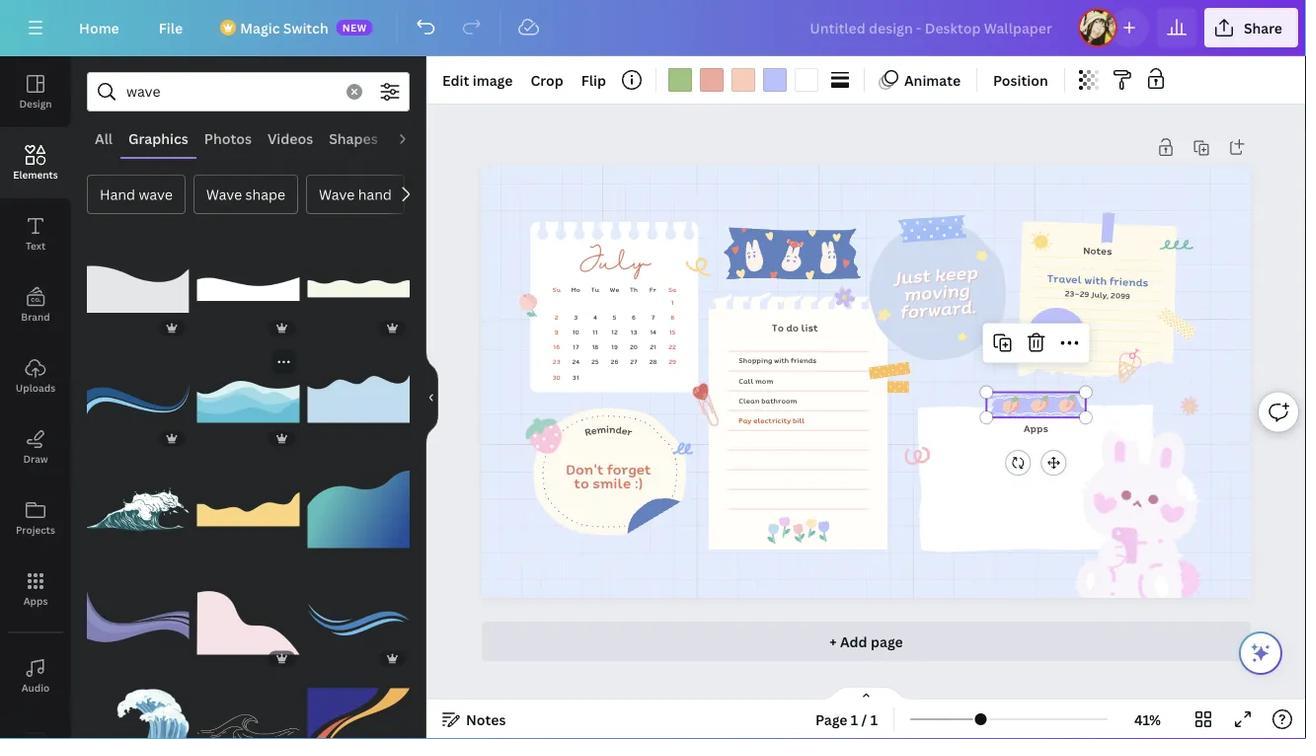 Task type: vqa. For each thing, say whether or not it's contained in the screenshot.
'R'
yes



Task type: locate. For each thing, give the bounding box(es) containing it.
#fecbb8 image
[[732, 68, 756, 92]]

16
[[554, 342, 560, 352]]

page 1 / 1
[[816, 711, 878, 730]]

n
[[609, 422, 616, 437]]

to
[[772, 320, 784, 335]]

1 vertical spatial apps
[[23, 595, 48, 608]]

1 for page
[[851, 711, 859, 730]]

e right n
[[621, 423, 630, 439]]

friends inside shopping with friends call mom
[[791, 355, 817, 366]]

#bcc1ff image
[[764, 68, 787, 92], [764, 68, 787, 92]]

1 vertical spatial with
[[774, 355, 789, 366]]

graphics button
[[121, 120, 196, 157]]

travel
[[1047, 270, 1083, 288]]

shape
[[246, 185, 286, 204]]

29 left july,
[[1080, 288, 1090, 300]]

to
[[574, 473, 590, 493]]

image
[[473, 71, 513, 89]]

1 vertical spatial audio button
[[0, 641, 71, 712]]

21
[[650, 342, 657, 352]]

8
[[671, 313, 675, 322]]

friends
[[1110, 273, 1150, 291], [791, 355, 817, 366]]

e
[[590, 423, 598, 438], [621, 423, 630, 439]]

1 vertical spatial friends
[[791, 355, 817, 366]]

list
[[802, 320, 819, 335]]

29 down the 22
[[669, 357, 677, 367]]

with for travel
[[1085, 272, 1108, 289]]

side panel tab list
[[0, 56, 71, 740]]

don't
[[567, 459, 604, 480]]

1 vertical spatial notes
[[466, 711, 506, 730]]

color group
[[665, 64, 823, 96]]

with right 'shopping'
[[774, 355, 789, 366]]

+ add page
[[830, 633, 904, 652]]

bill
[[793, 415, 805, 426]]

audio button right shapes
[[386, 120, 441, 157]]

1 vertical spatial 29
[[669, 357, 677, 367]]

keep
[[934, 258, 979, 288]]

sa 1 15 29 8 22
[[669, 285, 677, 367]]

page
[[816, 711, 848, 730]]

brand button
[[0, 270, 71, 341]]

41%
[[1135, 711, 1162, 730]]

audio right shapes
[[394, 129, 434, 148]]

1 inside sa 1 15 29 8 22
[[671, 298, 674, 307]]

wave left "shape"
[[206, 185, 242, 204]]

13
[[631, 328, 638, 337]]

group
[[87, 238, 189, 340], [197, 238, 300, 340], [308, 238, 410, 340], [87, 337, 189, 451], [308, 337, 410, 451], [197, 340, 300, 451], [197, 447, 300, 561], [308, 447, 410, 561], [87, 459, 189, 561], [87, 569, 189, 671], [197, 569, 300, 671], [308, 569, 410, 671], [87, 667, 189, 740], [197, 667, 300, 740], [308, 667, 410, 740]]

with for shopping
[[774, 355, 789, 366]]

projects button
[[0, 483, 71, 554]]

10 24 3 17 31
[[572, 313, 580, 382]]

r
[[626, 424, 635, 440]]

41% button
[[1116, 704, 1180, 736]]

moving
[[903, 276, 971, 307]]

1 horizontal spatial friends
[[1110, 273, 1150, 291]]

0 vertical spatial apps
[[1024, 421, 1049, 436]]

d
[[615, 422, 623, 438]]

0 vertical spatial audio button
[[386, 120, 441, 157]]

0 horizontal spatial audio button
[[0, 641, 71, 712]]

0 horizontal spatial 1
[[671, 298, 674, 307]]

wave hand
[[319, 185, 392, 204]]

29
[[1080, 288, 1090, 300], [669, 357, 677, 367]]

friends inside 'travel with friends 23-29 july, 2099'
[[1110, 273, 1150, 291]]

fr 14 28 7 21
[[650, 285, 657, 367]]

main menu bar
[[0, 0, 1307, 56]]

0 horizontal spatial with
[[774, 355, 789, 366]]

hand wave button
[[87, 175, 186, 214]]

/
[[862, 711, 868, 730]]

18
[[592, 342, 599, 352]]

e left i
[[590, 423, 598, 438]]

1 for sa
[[671, 298, 674, 307]]

with right 23-
[[1085, 272, 1108, 289]]

0 horizontal spatial notes
[[466, 711, 506, 730]]

0 horizontal spatial friends
[[791, 355, 817, 366]]

videos
[[268, 129, 313, 148]]

1 horizontal spatial apps
[[1024, 421, 1049, 436]]

with
[[1085, 272, 1108, 289], [774, 355, 789, 366]]

17
[[573, 342, 579, 352]]

friends right july,
[[1110, 273, 1150, 291]]

25
[[592, 357, 599, 367]]

videos image
[[0, 712, 71, 740]]

animate
[[905, 71, 961, 89]]

Search elements search field
[[126, 73, 335, 111]]

1 horizontal spatial 1
[[851, 711, 859, 730]]

audio up 'videos' image
[[21, 682, 50, 695]]

1 wave from the left
[[206, 185, 242, 204]]

tu 11 25 4 18
[[592, 285, 599, 367]]

20
[[630, 342, 638, 352]]

0 vertical spatial friends
[[1110, 273, 1150, 291]]

9
[[555, 328, 559, 337]]

magic
[[240, 18, 280, 37]]

1 left /
[[851, 711, 859, 730]]

friends for shopping
[[791, 355, 817, 366]]

canva assistant image
[[1250, 642, 1273, 666]]

with inside 'travel with friends 23-29 july, 2099'
[[1085, 272, 1108, 289]]

wave element image
[[197, 459, 300, 561]]

apps
[[1024, 421, 1049, 436], [23, 595, 48, 608]]

july
[[579, 245, 651, 282]]

vintage sailor sea vector image
[[87, 459, 189, 561]]

19
[[611, 342, 618, 352]]

1 horizontal spatial e
[[621, 423, 630, 439]]

1 vertical spatial audio
[[21, 682, 50, 695]]

audio
[[394, 129, 434, 148], [21, 682, 50, 695]]

15
[[669, 328, 676, 337]]

wave left hand
[[319, 185, 355, 204]]

add
[[841, 633, 868, 652]]

flip
[[582, 71, 606, 89]]

with inside shopping with friends call mom
[[774, 355, 789, 366]]

hand
[[100, 185, 135, 204]]

0 vertical spatial 29
[[1080, 288, 1090, 300]]

1 right /
[[871, 711, 878, 730]]

cute pastel hand drawn doodle line image
[[684, 251, 717, 282]]

friends down list
[[791, 355, 817, 366]]

wave line vector concept illustration image
[[87, 348, 189, 451]]

edit image button
[[435, 64, 521, 96]]

audio inside side panel tab list
[[21, 682, 50, 695]]

home
[[79, 18, 119, 37]]

1 horizontal spatial wave
[[319, 185, 355, 204]]

0 vertical spatial notes
[[1084, 243, 1113, 259]]

fr
[[650, 285, 657, 295]]

m
[[597, 422, 607, 437]]

audio button down apps 'button'
[[0, 641, 71, 712]]

29 inside sa 1 15 29 8 22
[[669, 357, 677, 367]]

r
[[584, 424, 593, 440]]

0 horizontal spatial wave
[[206, 185, 242, 204]]

0 horizontal spatial audio
[[21, 682, 50, 695]]

+ add page button
[[482, 622, 1252, 662]]

clean bathroom pay electricity bill apps
[[739, 395, 1049, 436]]

photos button
[[196, 120, 260, 157]]

new
[[342, 21, 367, 34]]

#9ac47a image
[[669, 68, 692, 92]]

1 horizontal spatial with
[[1085, 272, 1108, 289]]

2 wave from the left
[[319, 185, 355, 204]]

position
[[994, 71, 1049, 89]]

call
[[739, 376, 754, 386]]

0 vertical spatial audio
[[394, 129, 434, 148]]

switch
[[283, 18, 329, 37]]

wave
[[206, 185, 242, 204], [319, 185, 355, 204]]

12
[[611, 328, 618, 337]]

#ffffff image
[[795, 68, 819, 92]]

hand wave
[[100, 185, 173, 204]]

shape wave image
[[87, 238, 189, 340]]

0 horizontal spatial 29
[[669, 357, 677, 367]]

th 13 27 6 20
[[630, 285, 638, 367]]

simple gradient flowy wave shape image
[[308, 459, 410, 561]]

0 vertical spatial with
[[1085, 272, 1108, 289]]

1 horizontal spatial audio
[[394, 129, 434, 148]]

1 horizontal spatial 29
[[1080, 288, 1090, 300]]

hide image
[[426, 351, 439, 446]]

smile
[[593, 473, 632, 493]]

all button
[[87, 120, 121, 157]]

#fecbb8 image
[[732, 68, 756, 92]]

apps inside 'button'
[[23, 595, 48, 608]]

0 horizontal spatial apps
[[23, 595, 48, 608]]

1 down sa
[[671, 298, 674, 307]]

abstract wave frame image
[[87, 569, 189, 671]]



Task type: describe. For each thing, give the bounding box(es) containing it.
magic switch
[[240, 18, 329, 37]]

#f4a99e image
[[700, 68, 724, 92]]

wave for wave shape
[[206, 185, 242, 204]]

organic wave shape illustration image
[[197, 569, 300, 671]]

pay
[[739, 415, 752, 426]]

su
[[553, 285, 561, 295]]

tu
[[592, 285, 599, 295]]

2 horizontal spatial 1
[[871, 711, 878, 730]]

wave icon design vector illustration image
[[308, 569, 410, 671]]

apps button
[[0, 554, 71, 625]]

projects
[[16, 524, 55, 537]]

apps inside clean bathroom pay electricity bill apps
[[1024, 421, 1049, 436]]

text
[[26, 239, 46, 252]]

i
[[606, 422, 610, 437]]

bathroom
[[762, 395, 797, 406]]

shapes button
[[321, 120, 386, 157]]

design
[[19, 97, 52, 110]]

forget
[[607, 459, 651, 480]]

file
[[159, 18, 183, 37]]

24
[[572, 357, 580, 367]]

home link
[[63, 8, 135, 47]]

edit
[[443, 71, 470, 89]]

1 horizontal spatial audio button
[[386, 120, 441, 157]]

11
[[593, 328, 598, 337]]

elements button
[[0, 127, 71, 199]]

wave shape button
[[194, 175, 298, 214]]

28
[[650, 357, 657, 367]]

2
[[555, 313, 559, 322]]

14
[[650, 328, 657, 337]]

th
[[630, 285, 638, 295]]

watercolor ocean waves image
[[87, 679, 189, 740]]

notes inside button
[[466, 711, 506, 730]]

we
[[610, 285, 620, 295]]

wave
[[139, 185, 173, 204]]

wave image
[[308, 238, 410, 340]]

electricity
[[754, 415, 791, 426]]

su 9 23 2 16 30
[[553, 285, 561, 382]]

23-
[[1065, 287, 1080, 300]]

30
[[553, 373, 561, 382]]

0 horizontal spatial e
[[590, 423, 598, 438]]

wave background image
[[197, 348, 300, 451]]

show pages image
[[819, 687, 914, 702]]

to do list
[[772, 320, 819, 335]]

#f4a99e image
[[700, 68, 724, 92]]

notes button
[[435, 704, 514, 736]]

wave for wave hand
[[319, 185, 355, 204]]

just
[[893, 262, 932, 291]]

1 horizontal spatial notes
[[1084, 243, 1113, 259]]

draw button
[[0, 412, 71, 483]]

share button
[[1205, 8, 1299, 47]]

#9ac47a image
[[669, 68, 692, 92]]

graphics
[[128, 129, 188, 148]]

animate button
[[873, 64, 969, 96]]

shapes
[[329, 129, 378, 148]]

10
[[573, 328, 580, 337]]

4
[[594, 313, 597, 322]]

hand
[[358, 185, 392, 204]]

31
[[573, 373, 580, 382]]

Design title text field
[[795, 8, 1071, 47]]

sa
[[669, 285, 677, 295]]

2099
[[1111, 290, 1131, 302]]

uploads button
[[0, 341, 71, 412]]

:)
[[635, 473, 644, 493]]

wave shape
[[206, 185, 286, 204]]

design button
[[0, 56, 71, 127]]

position button
[[986, 64, 1057, 96]]

5
[[613, 313, 617, 322]]

wave corner shape image
[[308, 679, 410, 740]]

27
[[630, 357, 638, 367]]

text button
[[0, 199, 71, 270]]

crop button
[[523, 64, 572, 96]]

friends for travel
[[1110, 273, 1150, 291]]

uploads
[[16, 381, 55, 395]]

22
[[669, 342, 677, 352]]

we 12 26 5 19
[[610, 285, 620, 367]]

july,
[[1091, 289, 1110, 301]]

just keep moving forward.
[[893, 258, 979, 325]]

draw
[[23, 452, 48, 466]]

#ffffff image
[[795, 68, 819, 92]]

26
[[611, 357, 619, 367]]

mom
[[756, 376, 774, 386]]

clean
[[739, 395, 760, 406]]

29 inside 'travel with friends 23-29 july, 2099'
[[1080, 288, 1090, 300]]

travel with friends 23-29 july, 2099
[[1047, 270, 1150, 302]]



